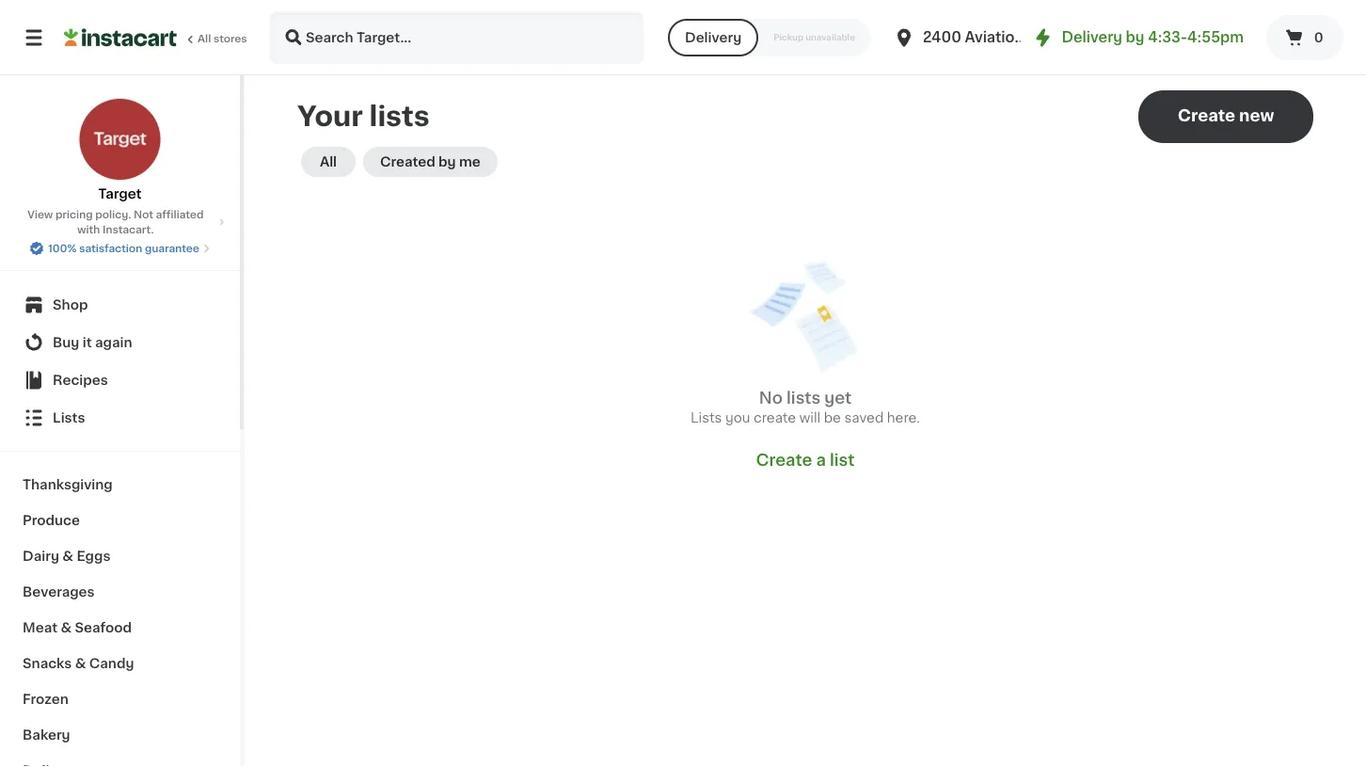 Task type: vqa. For each thing, say whether or not it's contained in the screenshot.
the leftmost Policies
no



Task type: locate. For each thing, give the bounding box(es) containing it.
1 horizontal spatial by
[[1126, 31, 1145, 44]]

1 horizontal spatial lists
[[787, 390, 821, 406]]

policy.
[[95, 209, 131, 220]]

lists up will
[[787, 390, 821, 406]]

1 vertical spatial create
[[756, 452, 812, 468]]

all inside button
[[320, 155, 337, 168]]

0 vertical spatial create
[[1178, 108, 1236, 124]]

target logo image
[[79, 98, 161, 181]]

0 vertical spatial by
[[1126, 31, 1145, 44]]

no
[[759, 390, 783, 406]]

0 horizontal spatial create
[[756, 452, 812, 468]]

buy it again
[[53, 336, 132, 349]]

thanksgiving
[[23, 478, 113, 491]]

meat & seafood
[[23, 621, 132, 634]]

your
[[297, 103, 363, 130]]

&
[[62, 550, 73, 563], [61, 621, 72, 634], [75, 657, 86, 670]]

delivery
[[1062, 31, 1123, 44], [685, 31, 742, 44]]

seafood
[[75, 621, 132, 634]]

& for dairy
[[62, 550, 73, 563]]

delivery button
[[668, 19, 759, 56]]

0 horizontal spatial by
[[439, 155, 456, 168]]

by
[[1126, 31, 1145, 44], [439, 155, 456, 168]]

all left stores
[[198, 33, 211, 44]]

& left eggs
[[62, 550, 73, 563]]

bakery link
[[11, 717, 229, 753]]

1 horizontal spatial create
[[1178, 108, 1236, 124]]

lists up created
[[369, 103, 430, 130]]

1 lists from the left
[[53, 411, 85, 424]]

view
[[27, 209, 53, 220]]

lists inside no lists yet lists you create will be saved here.
[[787, 390, 821, 406]]

& left candy
[[75, 657, 86, 670]]

delivery inside delivery button
[[685, 31, 742, 44]]

1 vertical spatial &
[[61, 621, 72, 634]]

2 vertical spatial &
[[75, 657, 86, 670]]

view pricing policy. not affiliated with instacart.
[[27, 209, 204, 235]]

lists down recipes on the left of the page
[[53, 411, 85, 424]]

instacart logo image
[[64, 26, 177, 49]]

4:33-
[[1148, 31, 1188, 44]]

lists for your
[[369, 103, 430, 130]]

no lists yet lists you create will be saved here.
[[691, 390, 920, 424]]

1 vertical spatial by
[[439, 155, 456, 168]]

create left a at the bottom of the page
[[756, 452, 812, 468]]

0 horizontal spatial lists
[[53, 411, 85, 424]]

yet
[[825, 390, 852, 406]]

create for create a list
[[756, 452, 812, 468]]

lists
[[369, 103, 430, 130], [787, 390, 821, 406]]

shop
[[53, 298, 88, 312]]

1 horizontal spatial lists
[[691, 411, 722, 424]]

dairy & eggs link
[[11, 538, 229, 574]]

1 vertical spatial all
[[320, 155, 337, 168]]

with
[[77, 224, 100, 235]]

& for snacks
[[75, 657, 86, 670]]

lists inside no lists yet lists you create will be saved here.
[[691, 411, 722, 424]]

& for meat
[[61, 621, 72, 634]]

1 vertical spatial lists
[[787, 390, 821, 406]]

100% satisfaction guarantee
[[48, 243, 199, 254]]

create for create new
[[1178, 108, 1236, 124]]

delivery inside delivery by 4:33-4:55pm link
[[1062, 31, 1123, 44]]

create new button
[[1139, 90, 1314, 143]]

it
[[83, 336, 92, 349]]

lists left you
[[691, 411, 722, 424]]

me
[[459, 155, 481, 168]]

all down "your"
[[320, 155, 337, 168]]

delivery for delivery by 4:33-4:55pm
[[1062, 31, 1123, 44]]

dairy & eggs
[[23, 550, 111, 563]]

all
[[198, 33, 211, 44], [320, 155, 337, 168]]

1 horizontal spatial all
[[320, 155, 337, 168]]

by left me
[[439, 155, 456, 168]]

None search field
[[269, 11, 644, 64]]

by left 4:33-
[[1126, 31, 1145, 44]]

created by me
[[380, 155, 481, 168]]

by inside button
[[439, 155, 456, 168]]

beverages link
[[11, 574, 229, 610]]

all stores
[[198, 33, 247, 44]]

2 lists from the left
[[691, 411, 722, 424]]

0 vertical spatial lists
[[369, 103, 430, 130]]

0 vertical spatial &
[[62, 550, 73, 563]]

Search field
[[271, 13, 642, 62]]

create inside create new button
[[1178, 108, 1236, 124]]

snacks & candy
[[23, 657, 134, 670]]

new
[[1240, 108, 1275, 124]]

produce link
[[11, 503, 229, 538]]

create
[[1178, 108, 1236, 124], [756, 452, 812, 468]]

0 horizontal spatial all
[[198, 33, 211, 44]]

frozen link
[[11, 681, 229, 717]]

0 horizontal spatial lists
[[369, 103, 430, 130]]

& right "meat"
[[61, 621, 72, 634]]

0 horizontal spatial delivery
[[685, 31, 742, 44]]

1 horizontal spatial delivery
[[1062, 31, 1123, 44]]

2400
[[923, 31, 962, 44]]

here.
[[887, 411, 920, 424]]

create left new
[[1178, 108, 1236, 124]]

& inside "link"
[[75, 657, 86, 670]]

lists
[[53, 411, 85, 424], [691, 411, 722, 424]]

100%
[[48, 243, 77, 254]]

satisfaction
[[79, 243, 142, 254]]

frozen
[[23, 693, 68, 706]]

by for created
[[439, 155, 456, 168]]

100% satisfaction guarantee button
[[29, 237, 211, 256]]

create inside create a list link
[[756, 452, 812, 468]]

be
[[824, 411, 841, 424]]

again
[[95, 336, 132, 349]]

meat & seafood link
[[11, 610, 229, 646]]

0 vertical spatial all
[[198, 33, 211, 44]]



Task type: describe. For each thing, give the bounding box(es) containing it.
snacks
[[23, 657, 72, 670]]

stores
[[214, 33, 247, 44]]

lists for no
[[787, 390, 821, 406]]

delivery by 4:33-4:55pm link
[[1032, 26, 1244, 49]]

a
[[816, 452, 826, 468]]

meat
[[23, 621, 57, 634]]

eggs
[[77, 550, 111, 563]]

bakery
[[23, 728, 70, 742]]

lists link
[[11, 399, 229, 437]]

affiliated
[[156, 209, 204, 220]]

you
[[726, 411, 751, 424]]

delivery for delivery
[[685, 31, 742, 44]]

all button
[[301, 147, 356, 177]]

shop link
[[11, 286, 229, 324]]

buy
[[53, 336, 79, 349]]

dairy
[[23, 550, 59, 563]]

target
[[98, 187, 142, 200]]

beverages
[[23, 585, 95, 599]]

all stores link
[[64, 11, 248, 64]]

target link
[[79, 98, 161, 203]]

recipes
[[53, 374, 108, 387]]

4:55pm
[[1188, 31, 1244, 44]]

will
[[800, 411, 821, 424]]

instacart.
[[103, 224, 154, 235]]

pricing
[[55, 209, 93, 220]]

create a list link
[[756, 450, 855, 471]]

2400 aviation dr button
[[893, 11, 1045, 64]]

view pricing policy. not affiliated with instacart. link
[[15, 207, 225, 237]]

thanksgiving link
[[11, 467, 229, 503]]

produce
[[23, 514, 80, 527]]

0
[[1314, 31, 1324, 44]]

recipes link
[[11, 361, 229, 399]]

delivery by 4:33-4:55pm
[[1062, 31, 1244, 44]]

candy
[[89, 657, 134, 670]]

create new
[[1178, 108, 1275, 124]]

created
[[380, 155, 435, 168]]

your lists
[[297, 103, 430, 130]]

0 button
[[1267, 15, 1344, 60]]

service type group
[[668, 19, 870, 56]]

buy it again link
[[11, 324, 229, 361]]

aviation
[[965, 31, 1024, 44]]

2400 aviation dr
[[923, 31, 1045, 44]]

created by me button
[[363, 147, 498, 177]]

create
[[754, 411, 796, 424]]

all for all stores
[[198, 33, 211, 44]]

create a list
[[756, 452, 855, 468]]

snacks & candy link
[[11, 646, 229, 681]]

not
[[134, 209, 153, 220]]

saved
[[845, 411, 884, 424]]

dr
[[1028, 31, 1045, 44]]

guarantee
[[145, 243, 199, 254]]

by for delivery
[[1126, 31, 1145, 44]]

all for all
[[320, 155, 337, 168]]

list
[[830, 452, 855, 468]]



